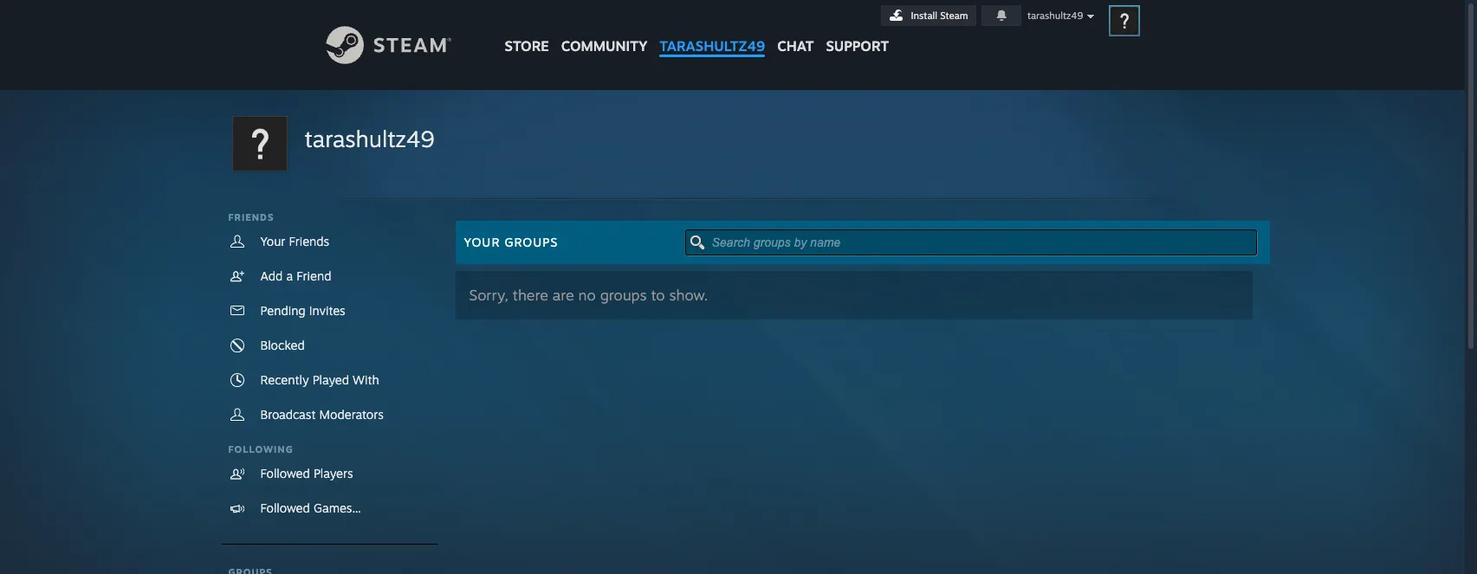 Task type: vqa. For each thing, say whether or not it's contained in the screenshot.
Games...
yes



Task type: locate. For each thing, give the bounding box(es) containing it.
friends
[[228, 211, 274, 224], [289, 234, 330, 249]]

your
[[260, 234, 285, 249], [464, 235, 500, 250]]

chat link
[[772, 0, 820, 59]]

pending
[[260, 303, 306, 318]]

blocked
[[260, 338, 305, 353]]

blocked link
[[221, 328, 438, 363]]

0 vertical spatial tarashultz49
[[1028, 10, 1084, 22]]

add a friend
[[260, 269, 331, 283]]

0 horizontal spatial tarashultz49
[[305, 125, 435, 153]]

0 vertical spatial tarashultz49 link
[[654, 0, 772, 63]]

your left the groups
[[464, 235, 500, 250]]

followed down following
[[260, 466, 310, 481]]

followed down followed players
[[260, 501, 310, 516]]

broadcast
[[260, 407, 316, 422]]

0 vertical spatial followed
[[260, 466, 310, 481]]

with
[[353, 373, 379, 387]]

no
[[579, 286, 596, 304]]

your friends
[[260, 234, 330, 249]]

following
[[228, 444, 293, 456]]

broadcast moderators link
[[221, 398, 438, 432]]

moderators
[[319, 407, 384, 422]]

0 horizontal spatial tarashultz49 link
[[305, 123, 435, 155]]

followed
[[260, 466, 310, 481], [260, 501, 310, 516]]

install steam link
[[881, 5, 976, 26]]

1 vertical spatial followed
[[260, 501, 310, 516]]

played
[[313, 373, 349, 387]]

friends up friend
[[289, 234, 330, 249]]

0 horizontal spatial your
[[260, 234, 285, 249]]

your for your groups
[[464, 235, 500, 250]]

followed players link
[[221, 457, 438, 491]]

your for your friends
[[260, 234, 285, 249]]

support link
[[820, 0, 895, 59]]

0 horizontal spatial friends
[[228, 211, 274, 224]]

tarashultz49
[[1028, 10, 1084, 22], [660, 37, 765, 55], [305, 125, 435, 153]]

2 horizontal spatial tarashultz49
[[1028, 10, 1084, 22]]

your friends link
[[221, 224, 438, 259]]

2 vertical spatial tarashultz49
[[305, 125, 435, 153]]

invites
[[309, 303, 346, 318]]

recently played with link
[[221, 363, 438, 398]]

followed for followed games...
[[260, 501, 310, 516]]

Search groups by name text field
[[685, 230, 1257, 256]]

chat
[[778, 37, 814, 55]]

your up the add
[[260, 234, 285, 249]]

store link
[[499, 0, 555, 63]]

1 horizontal spatial tarashultz49
[[660, 37, 765, 55]]

1 horizontal spatial friends
[[289, 234, 330, 249]]

1 horizontal spatial your
[[464, 235, 500, 250]]

2 followed from the top
[[260, 501, 310, 516]]

1 followed from the top
[[260, 466, 310, 481]]

tarashultz49 link
[[654, 0, 772, 63], [305, 123, 435, 155]]

1 vertical spatial tarashultz49
[[660, 37, 765, 55]]

friends up your friends
[[228, 211, 274, 224]]

to
[[651, 286, 665, 304]]

followed for followed players
[[260, 466, 310, 481]]

community
[[561, 37, 648, 55]]



Task type: describe. For each thing, give the bounding box(es) containing it.
show.
[[670, 286, 708, 304]]

games...
[[314, 501, 361, 516]]

add a friend link
[[221, 259, 438, 294]]

are
[[553, 286, 574, 304]]

followed games... link
[[221, 491, 438, 526]]

broadcast moderators
[[260, 407, 384, 422]]

support
[[826, 37, 889, 55]]

sorry, there are no groups to show.
[[469, 286, 708, 304]]

install steam
[[911, 10, 969, 22]]

0 vertical spatial friends
[[228, 211, 274, 224]]

a
[[286, 269, 293, 283]]

pending invites link
[[221, 294, 438, 328]]

steam
[[941, 10, 969, 22]]

store
[[505, 37, 549, 55]]

followed players
[[260, 466, 353, 481]]

groups
[[600, 286, 647, 304]]

sorry,
[[469, 286, 509, 304]]

recently
[[260, 373, 309, 387]]

install
[[911, 10, 938, 22]]

friend
[[297, 269, 331, 283]]

1 horizontal spatial tarashultz49 link
[[654, 0, 772, 63]]

there
[[513, 286, 548, 304]]

groups
[[505, 235, 558, 250]]

1 vertical spatial tarashultz49 link
[[305, 123, 435, 155]]

add
[[260, 269, 283, 283]]

1 vertical spatial friends
[[289, 234, 330, 249]]

community link
[[555, 0, 654, 63]]

your groups
[[464, 235, 558, 250]]

players
[[314, 466, 353, 481]]

followed games...
[[260, 501, 361, 516]]

pending invites
[[260, 303, 346, 318]]

recently played with
[[260, 373, 379, 387]]



